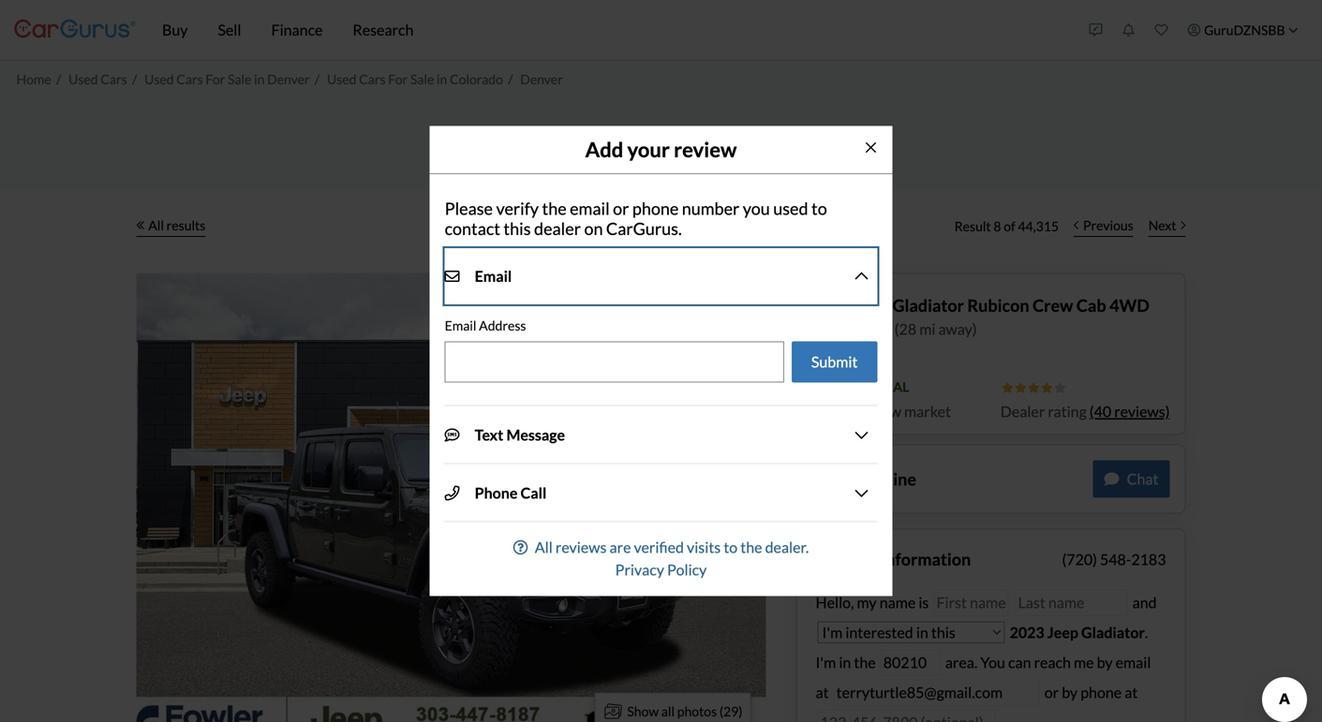 Task type: vqa. For each thing, say whether or not it's contained in the screenshot.
New Arrival 2014 Honda Civic LX on the left top of page
no



Task type: describe. For each thing, give the bounding box(es) containing it.
reach
[[1034, 654, 1071, 672]]

. i'm in the
[[816, 624, 1148, 672]]

lot
[[701, 401, 725, 425]]

away)
[[939, 320, 977, 338]]

of
[[1004, 218, 1016, 234]]

(40 reviews) button
[[1090, 401, 1170, 423]]

please
[[445, 198, 493, 219]]

Email address email field
[[834, 680, 1040, 706]]

44,315
[[1018, 218, 1059, 234]]

co
[[870, 320, 892, 338]]

mi
[[920, 320, 936, 338]]

submit
[[811, 353, 858, 371]]

result 8 of 44,315
[[955, 218, 1059, 234]]

privacy policy link
[[615, 561, 707, 579]]

gladiator for 2023 jeep gladiator rubicon crew cab 4wd boulder, co (28 mi away)
[[893, 295, 964, 316]]

2 denver from the left
[[520, 71, 563, 87]]

by inside area. you can reach me by email at
[[1097, 654, 1113, 672]]

or by phone at
[[1045, 684, 1138, 702]]

please verify the email or phone number you used to contact this dealer on cargurus.
[[445, 198, 827, 239]]

previous
[[1083, 217, 1134, 233]]

1 cars from the left
[[101, 71, 127, 87]]

$4,573 below market
[[812, 402, 951, 421]]

or inside 'please verify the email or phone number you used to contact this dealer on cargurus.'
[[613, 198, 629, 219]]

we are online
[[812, 469, 917, 490]]

4wd
[[1110, 295, 1150, 316]]

phone call button
[[445, 465, 878, 521]]

text message
[[475, 426, 565, 444]]

the inside get instant updates when similar cars hit the lot
[[667, 401, 697, 425]]

verified
[[634, 538, 684, 557]]

2023 jeep gladiator
[[1010, 624, 1145, 642]]

1 for from the left
[[206, 71, 225, 87]]

phone
[[475, 484, 518, 502]]

vehicle full photo image
[[136, 273, 766, 723]]

market
[[904, 402, 951, 421]]

dealer
[[1001, 402, 1045, 421]]

your
[[627, 137, 670, 162]]

comment image
[[1104, 472, 1119, 487]]

Last name field
[[1015, 590, 1128, 617]]

0 horizontal spatial in
[[254, 71, 265, 87]]

instant
[[551, 376, 614, 400]]

next
[[1149, 217, 1177, 233]]

all for all results
[[148, 217, 164, 233]]

i'm
[[816, 654, 836, 672]]

next link
[[1141, 206, 1193, 247]]

phone call
[[475, 484, 547, 502]]

chevron left image
[[1074, 221, 1079, 230]]

are inside add your review dialog
[[610, 538, 631, 557]]

no thanks
[[628, 527, 695, 545]]

all
[[661, 704, 675, 720]]

message
[[506, 426, 565, 444]]

1 sale from the left
[[228, 71, 252, 87]]

policy
[[667, 561, 707, 579]]

chevron right image
[[1181, 221, 1186, 230]]

gladiator for 2023 jeep gladiator
[[1081, 624, 1145, 642]]

boulder,
[[812, 320, 867, 338]]

similar
[[748, 376, 809, 400]]

name
[[880, 594, 916, 612]]

information
[[881, 549, 971, 570]]

(720) 548-2183
[[1062, 551, 1166, 569]]

4 / from the left
[[508, 71, 513, 87]]

close modal add your review image
[[863, 140, 878, 155]]

rating
[[1048, 402, 1087, 421]]

we
[[812, 469, 838, 490]]

Phone (optional) telephone field
[[818, 710, 996, 723]]

jeep for 2023 jeep gladiator
[[1048, 624, 1079, 642]]

address
[[479, 318, 526, 334]]

chevron down image for message
[[855, 428, 868, 443]]

rubicon
[[967, 295, 1030, 316]]

hello, my name is
[[816, 594, 932, 612]]

request
[[816, 549, 878, 570]]

on
[[584, 218, 603, 239]]

get instant updates when similar cars hit the lot dialog
[[0, 0, 1322, 723]]

2 used from the left
[[144, 71, 174, 87]]

(28
[[895, 320, 917, 338]]

(720)
[[1062, 551, 1097, 569]]

result
[[955, 218, 991, 234]]

dealer.
[[765, 538, 809, 557]]

$47,995
[[812, 348, 881, 371]]

1 denver from the left
[[267, 71, 310, 87]]

all for all reviews are verified visits to the dealer.
[[535, 538, 553, 557]]

Email Address text field
[[446, 342, 783, 382]]

used cars link
[[69, 71, 127, 87]]

email for email
[[475, 267, 512, 285]]

review
[[674, 137, 737, 162]]

all results link
[[136, 206, 206, 247]]

chevron down image for call
[[855, 486, 868, 501]]

3 / from the left
[[315, 71, 320, 87]]

1 / from the left
[[56, 71, 61, 87]]

phone inside 'please verify the email or phone number you used to contact this dealer on cargurus.'
[[632, 198, 679, 219]]



Task type: locate. For each thing, give the bounding box(es) containing it.
below
[[862, 402, 901, 421]]

email right 'envelope' image
[[475, 267, 512, 285]]

0 horizontal spatial sale
[[228, 71, 252, 87]]

home
[[16, 71, 51, 87]]

/ right used cars link
[[132, 71, 137, 87]]

2023
[[812, 295, 851, 316], [1010, 624, 1045, 642]]

1 vertical spatial phone
[[1081, 684, 1122, 702]]

2 for from the left
[[388, 71, 408, 87]]

cars
[[597, 401, 634, 425]]

the
[[542, 198, 567, 219], [667, 401, 697, 425], [741, 538, 762, 557], [854, 654, 876, 672]]

thanks
[[650, 527, 695, 545]]

2023 for 2023 jeep gladiator rubicon crew cab 4wd boulder, co (28 mi away)
[[812, 295, 851, 316]]

1 horizontal spatial phone
[[1081, 684, 1122, 702]]

saved cars image
[[1155, 23, 1168, 37]]

phone down me
[[1081, 684, 1122, 702]]

updates
[[618, 376, 691, 400]]

add your review dialog
[[430, 126, 893, 596]]

0 vertical spatial all
[[148, 217, 164, 233]]

or
[[613, 198, 629, 219], [1045, 684, 1059, 702]]

the right verify
[[542, 198, 567, 219]]

email left the address on the left top of page
[[445, 318, 477, 334]]

or down reach
[[1045, 684, 1059, 702]]

contact
[[445, 218, 500, 239]]

548-
[[1100, 551, 1131, 569]]

my
[[857, 594, 877, 612]]

2 horizontal spatial used
[[327, 71, 357, 87]]

privacy policy
[[615, 561, 707, 579]]

the left dealer.
[[741, 538, 762, 557]]

2023 jeep gladiator rubicon crew cab 4wd boulder, co (28 mi away)
[[812, 295, 1150, 338]]

1 vertical spatial to
[[724, 538, 738, 557]]

2023 inside 2023 jeep gladiator rubicon crew cab 4wd boulder, co (28 mi away)
[[812, 295, 851, 316]]

1 horizontal spatial cars
[[176, 71, 203, 87]]

1 vertical spatial all
[[535, 538, 553, 557]]

used cars for sale in colorado link
[[327, 71, 503, 87]]

envelope image
[[445, 269, 460, 284]]

chevron double left image
[[136, 221, 145, 230]]

add
[[585, 137, 623, 162]]

1 horizontal spatial or
[[1045, 684, 1059, 702]]

1 horizontal spatial jeep
[[1048, 624, 1079, 642]]

cargurus.
[[606, 218, 682, 239]]

get instant updates when similar cars hit the lot
[[514, 376, 809, 425]]

0 horizontal spatial to
[[724, 538, 738, 557]]

chevron down image
[[855, 269, 868, 284], [855, 428, 868, 443], [855, 486, 868, 501]]

text
[[475, 426, 504, 444]]

1 horizontal spatial in
[[437, 71, 447, 87]]

no thanks button
[[609, 515, 713, 557]]

0 vertical spatial phone
[[632, 198, 679, 219]]

0 vertical spatial email
[[475, 267, 512, 285]]

cargurus logo homepage link link
[[14, 3, 136, 57]]

at down i'm
[[816, 684, 829, 702]]

/ right "used cars for sale in denver" link
[[315, 71, 320, 87]]

1 horizontal spatial for
[[388, 71, 408, 87]]

for
[[206, 71, 225, 87], [388, 71, 408, 87]]

menu bar
[[136, 0, 1080, 60]]

8
[[994, 218, 1001, 234]]

no
[[628, 527, 647, 545]]

0 horizontal spatial gladiator
[[893, 295, 964, 316]]

jeep for 2023 jeep gladiator rubicon crew cab 4wd boulder, co (28 mi away)
[[854, 295, 889, 316]]

2 cars from the left
[[176, 71, 203, 87]]

results
[[166, 217, 206, 233]]

0 vertical spatial or
[[613, 198, 629, 219]]

you
[[981, 654, 1005, 672]]

0 horizontal spatial 2023
[[812, 295, 851, 316]]

to right 'visits'
[[724, 538, 738, 557]]

sms image
[[445, 428, 460, 443]]

at
[[816, 684, 829, 702], [1125, 684, 1138, 702]]

0 horizontal spatial used
[[69, 71, 98, 87]]

to inside 'please verify the email or phone number you used to contact this dealer on cargurus.'
[[812, 198, 827, 219]]

1 horizontal spatial by
[[1097, 654, 1113, 672]]

dealer rating (40 reviews)
[[1001, 402, 1170, 421]]

1 horizontal spatial used
[[144, 71, 174, 87]]

0 horizontal spatial for
[[206, 71, 225, 87]]

/ right colorado on the top left of the page
[[508, 71, 513, 87]]

the inside 'please verify the email or phone number you used to contact this dealer on cargurus.'
[[542, 198, 567, 219]]

previous link
[[1066, 206, 1141, 247]]

1 horizontal spatial are
[[842, 469, 866, 490]]

email address
[[445, 318, 526, 334]]

0 horizontal spatial jeep
[[854, 295, 889, 316]]

email inside area. you can reach me by email at
[[1116, 654, 1151, 672]]

area. you can reach me by email at
[[816, 654, 1151, 702]]

1 chevron down image from the top
[[855, 269, 868, 284]]

2 at from the left
[[1125, 684, 1138, 702]]

0 vertical spatial are
[[842, 469, 866, 490]]

First name field
[[934, 590, 1009, 617]]

used
[[773, 198, 808, 219]]

share image
[[673, 298, 692, 316]]

0 horizontal spatial by
[[1062, 684, 1078, 702]]

online
[[870, 469, 917, 490]]

hit
[[638, 401, 663, 425]]

1 vertical spatial 2023
[[1010, 624, 1045, 642]]

email inside 'please verify the email or phone number you used to contact this dealer on cargurus.'
[[570, 198, 610, 219]]

reviews
[[556, 538, 607, 557]]

(29)
[[720, 704, 743, 720]]

the right i'm
[[854, 654, 876, 672]]

the left lot
[[667, 401, 697, 425]]

by right me
[[1097, 654, 1113, 672]]

question circle image
[[513, 540, 528, 555]]

2023 for 2023 jeep gladiator
[[1010, 624, 1045, 642]]

gladiator inside 2023 jeep gladiator rubicon crew cab 4wd boulder, co (28 mi away)
[[893, 295, 964, 316]]

1 horizontal spatial 2023
[[1010, 624, 1045, 642]]

all reviews are verified visits to the dealer. link
[[513, 538, 809, 557]]

2 chevron down image from the top
[[855, 428, 868, 443]]

are up privacy
[[610, 538, 631, 557]]

all inside add your review dialog
[[535, 538, 553, 557]]

used
[[69, 71, 98, 87], [144, 71, 174, 87], [327, 71, 357, 87]]

request information
[[816, 549, 971, 570]]

get
[[514, 376, 547, 400]]

2 horizontal spatial in
[[839, 654, 851, 672]]

cargurus logo homepage link image
[[14, 3, 136, 57]]

(40
[[1090, 402, 1112, 421]]

used cars for sale in denver link
[[144, 71, 310, 87]]

at inside area. you can reach me by email at
[[816, 684, 829, 702]]

cab
[[1077, 295, 1106, 316]]

1 vertical spatial are
[[610, 538, 631, 557]]

text message button
[[445, 407, 878, 463]]

1 vertical spatial gladiator
[[1081, 624, 1145, 642]]

0 horizontal spatial all
[[148, 217, 164, 233]]

in inside . i'm in the
[[839, 654, 851, 672]]

hello,
[[816, 594, 854, 612]]

1 horizontal spatial gladiator
[[1081, 624, 1145, 642]]

jeep down last name field
[[1048, 624, 1079, 642]]

get instant updates when similar cars hit the lot banner
[[469, 135, 853, 587]]

deal
[[876, 379, 909, 395]]

0 horizontal spatial email
[[570, 198, 610, 219]]

$4,573
[[812, 402, 859, 421]]

number
[[682, 198, 740, 219]]

get instant updates when similar cars hit the lot image
[[556, 166, 766, 376]]

/ right home link
[[56, 71, 61, 87]]

2 / from the left
[[132, 71, 137, 87]]

home / used cars / used cars for sale in denver / used cars for sale in colorado / denver
[[16, 71, 563, 87]]

3 cars from the left
[[359, 71, 386, 87]]

by down me
[[1062, 684, 1078, 702]]

1 horizontal spatial email
[[1116, 654, 1151, 672]]

are right we
[[842, 469, 866, 490]]

1 horizontal spatial to
[[812, 198, 827, 219]]

1 vertical spatial email
[[445, 318, 477, 334]]

menu
[[1080, 4, 1308, 56]]

1 used from the left
[[69, 71, 98, 87]]

email button
[[445, 248, 878, 305]]

show
[[627, 704, 659, 720]]

1 horizontal spatial denver
[[520, 71, 563, 87]]

jeep inside 2023 jeep gladiator rubicon crew cab 4wd boulder, co (28 mi away)
[[854, 295, 889, 316]]

at down 2023 jeep gladiator
[[1125, 684, 1138, 702]]

all right question circle icon
[[535, 538, 553, 557]]

0 vertical spatial 2023
[[812, 295, 851, 316]]

menu item
[[1178, 4, 1308, 56]]

1 vertical spatial or
[[1045, 684, 1059, 702]]

great
[[832, 379, 873, 395]]

phone left number
[[632, 198, 679, 219]]

1 vertical spatial jeep
[[1048, 624, 1079, 642]]

1 at from the left
[[816, 684, 829, 702]]

2 horizontal spatial cars
[[359, 71, 386, 87]]

show all photos (29)
[[627, 704, 743, 720]]

to right used
[[812, 198, 827, 219]]

or right on
[[613, 198, 629, 219]]

chevron down image down 'below'
[[855, 428, 868, 443]]

1 vertical spatial email
[[1116, 654, 1151, 672]]

.
[[1145, 624, 1148, 642]]

the inside . i'm in the
[[854, 654, 876, 672]]

email down the .
[[1116, 654, 1151, 672]]

gladiator up mi
[[893, 295, 964, 316]]

email inside dropdown button
[[475, 267, 512, 285]]

chevron down image inside text message dropdown button
[[855, 428, 868, 443]]

are
[[842, 469, 866, 490], [610, 538, 631, 557]]

reviews)
[[1114, 402, 1170, 421]]

email down add
[[570, 198, 610, 219]]

chat button
[[1093, 461, 1170, 498]]

0 vertical spatial gladiator
[[893, 295, 964, 316]]

3 chevron down image from the top
[[855, 486, 868, 501]]

0 horizontal spatial cars
[[101, 71, 127, 87]]

phone
[[632, 198, 679, 219], [1081, 684, 1122, 702]]

chevron down image inside email dropdown button
[[855, 269, 868, 284]]

by
[[1097, 654, 1113, 672], [1062, 684, 1078, 702]]

phone image
[[445, 486, 460, 501]]

1 vertical spatial by
[[1062, 684, 1078, 702]]

chevron down image inside phone call dropdown button
[[855, 486, 868, 501]]

all
[[148, 217, 164, 233], [535, 538, 553, 557]]

show all photos (29) link
[[595, 693, 751, 723]]

gladiator up me
[[1081, 624, 1145, 642]]

all right chevron double left icon
[[148, 217, 164, 233]]

0 horizontal spatial or
[[613, 198, 629, 219]]

in
[[254, 71, 265, 87], [437, 71, 447, 87], [839, 654, 851, 672]]

add a car review image
[[1089, 23, 1103, 37]]

chevron down image up boulder,
[[855, 269, 868, 284]]

visits
[[687, 538, 721, 557]]

chat
[[1127, 470, 1159, 488]]

0 horizontal spatial denver
[[267, 71, 310, 87]]

0 vertical spatial to
[[812, 198, 827, 219]]

all results
[[148, 217, 206, 233]]

when
[[695, 376, 744, 400]]

0 horizontal spatial at
[[816, 684, 829, 702]]

colorado
[[450, 71, 503, 87]]

2 vertical spatial chevron down image
[[855, 486, 868, 501]]

1 horizontal spatial at
[[1125, 684, 1138, 702]]

Zip code field
[[881, 650, 941, 677]]

cars
[[101, 71, 127, 87], [176, 71, 203, 87], [359, 71, 386, 87]]

dealer
[[534, 218, 581, 239]]

add your review
[[585, 137, 737, 162]]

home link
[[16, 71, 51, 87]]

chevron down image left "online"
[[855, 486, 868, 501]]

0 horizontal spatial are
[[610, 538, 631, 557]]

0 vertical spatial by
[[1097, 654, 1113, 672]]

email for email address
[[445, 318, 477, 334]]

1 horizontal spatial sale
[[410, 71, 434, 87]]

2023 up boulder,
[[812, 295, 851, 316]]

0 horizontal spatial phone
[[632, 198, 679, 219]]

jeep up co
[[854, 295, 889, 316]]

0 vertical spatial email
[[570, 198, 610, 219]]

photos
[[677, 704, 717, 720]]

0 vertical spatial chevron down image
[[855, 269, 868, 284]]

2183
[[1131, 551, 1166, 569]]

all reviews are verified visits to the dealer.
[[535, 538, 809, 557]]

3 used from the left
[[327, 71, 357, 87]]

1 vertical spatial chevron down image
[[855, 428, 868, 443]]

1 horizontal spatial all
[[535, 538, 553, 557]]

to
[[812, 198, 827, 219], [724, 538, 738, 557]]

2 sale from the left
[[410, 71, 434, 87]]

0 vertical spatial jeep
[[854, 295, 889, 316]]

/
[[56, 71, 61, 87], [132, 71, 137, 87], [315, 71, 320, 87], [508, 71, 513, 87]]

2023 up 'can'
[[1010, 624, 1045, 642]]



